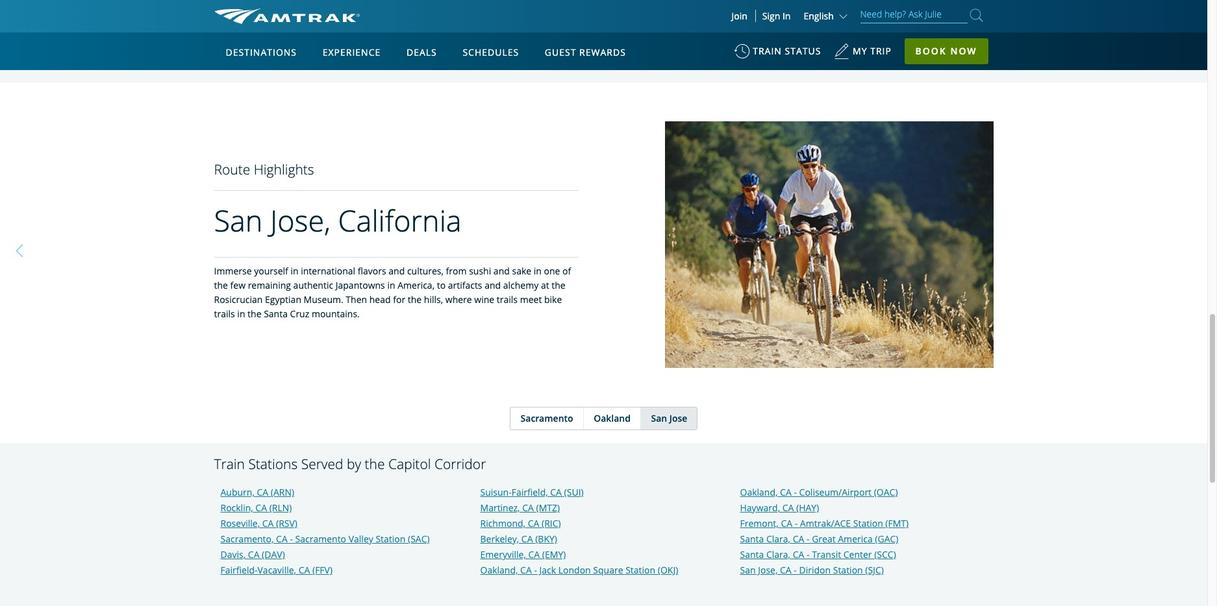 Task type: vqa. For each thing, say whether or not it's contained in the screenshot.
the Clara,
yes



Task type: describe. For each thing, give the bounding box(es) containing it.
authentic
[[293, 279, 333, 292]]

1 clara, from the top
[[767, 533, 791, 546]]

oakland, ca - coliseum/airport (oac) hayward, ca (hay) fremont, ca - amtrak/ace station (fmt) santa clara, ca - great america (gac) santa clara, ca - transit center (scc) san jose, ca - diridon station (sjc)
[[740, 487, 909, 577]]

corridor
[[435, 455, 486, 474]]

at
[[541, 279, 549, 292]]

international
[[301, 265, 355, 277]]

(sui)
[[564, 487, 584, 499]]

ca up hayward, ca (hay) link in the right bottom of the page
[[780, 487, 792, 499]]

(hay)
[[796, 502, 819, 515]]

0 vertical spatial trails
[[497, 294, 518, 306]]

guest rewards
[[545, 46, 626, 58]]

(sjc)
[[866, 565, 884, 577]]

richmond,
[[480, 518, 526, 530]]

santa clara, ca - transit center (scc) link
[[740, 549, 896, 561]]

diridon
[[799, 565, 831, 577]]

search icon image
[[970, 6, 983, 24]]

guest rewards button
[[540, 34, 631, 71]]

station inside the auburn, ca (arn) rocklin, ca (rln) roseville, ca (rsv) sacramento, ca - sacramento valley station (sac) davis, ca (dav) fairfield-vacaville, ca (ffv)
[[376, 533, 406, 546]]

stations
[[248, 455, 298, 474]]

ca up rocklin, ca (rln) link
[[257, 487, 268, 499]]

highlights
[[254, 161, 314, 179]]

sacramento inside button
[[521, 413, 573, 425]]

ca left (hay)
[[783, 502, 794, 515]]

train status link
[[734, 39, 821, 71]]

emeryville,
[[480, 549, 526, 561]]

oakland, ca - coliseum/airport (oac) link
[[740, 487, 898, 499]]

station down the center on the bottom right of the page
[[833, 565, 863, 577]]

ca left (ffv)
[[299, 565, 310, 577]]

rewards
[[579, 46, 626, 58]]

deals
[[407, 46, 437, 58]]

amtrak/ace
[[800, 518, 851, 530]]

0 horizontal spatial jose,
[[270, 201, 331, 241]]

immerse
[[214, 265, 252, 277]]

regions map image
[[262, 108, 574, 290]]

- inside suisun-fairfield, ca (sui) martinez, ca (mtz) richmond, ca (ric) berkeley, ca (bky) emeryville, ca (emy) oakland, ca - jack london square station (okj)
[[534, 565, 537, 577]]

suisun-fairfield, ca (sui) martinez, ca (mtz) richmond, ca (ric) berkeley, ca (bky) emeryville, ca (emy) oakland, ca - jack london square station (okj)
[[480, 487, 678, 577]]

roseville, ca (rsv) link
[[221, 518, 298, 530]]

route
[[214, 161, 250, 179]]

great
[[812, 533, 836, 546]]

suisun-
[[480, 487, 512, 499]]

oakland
[[594, 413, 631, 425]]

in right yourself
[[291, 265, 299, 277]]

then
[[346, 294, 367, 306]]

hayward, ca (hay) link
[[740, 502, 819, 515]]

pets button
[[214, 9, 441, 44]]

capitol
[[388, 455, 431, 474]]

pets list
[[214, 0, 441, 44]]

san for san jose
[[651, 413, 667, 425]]

the down rosicrucian in the left of the page
[[248, 308, 261, 320]]

station inside suisun-fairfield, ca (sui) martinez, ca (mtz) richmond, ca (ric) berkeley, ca (bky) emeryville, ca (emy) oakland, ca - jack london square station (okj)
[[626, 565, 656, 577]]

- up san jose, ca - diridon station (sjc) link
[[807, 549, 810, 561]]

(rsv)
[[276, 518, 298, 530]]

2 clara, from the top
[[767, 549, 791, 561]]

san jose, ca - diridon station (sjc) link
[[740, 565, 884, 577]]

(ric)
[[542, 518, 561, 530]]

for
[[393, 294, 405, 306]]

join button
[[724, 10, 756, 22]]

the down "america,"
[[408, 294, 422, 306]]

(ffv)
[[312, 565, 333, 577]]

fremont,
[[740, 518, 779, 530]]

train status
[[753, 45, 821, 57]]

america,
[[398, 279, 435, 292]]

egyptian
[[265, 294, 301, 306]]

and up "america,"
[[389, 265, 405, 277]]

oakland, inside suisun-fairfield, ca (sui) martinez, ca (mtz) richmond, ca (ric) berkeley, ca (bky) emeryville, ca (emy) oakland, ca - jack london square station (okj)
[[480, 565, 518, 577]]

remaining
[[248, 279, 291, 292]]

banner containing join
[[0, 0, 1208, 300]]

ca down (rsv)
[[276, 533, 288, 546]]

few
[[230, 279, 246, 292]]

rocklin,
[[221, 502, 253, 515]]

san jose button
[[641, 408, 697, 430]]

station up america
[[853, 518, 883, 530]]

now
[[951, 45, 977, 57]]

in left the one
[[534, 265, 542, 277]]

my trip button
[[834, 39, 892, 71]]

coliseum/airport
[[799, 487, 872, 499]]

in down rosicrucian in the left of the page
[[237, 308, 245, 320]]

1 vertical spatial santa
[[740, 533, 764, 546]]

english button
[[804, 10, 851, 22]]

ca down hayward, ca (hay) link in the right bottom of the page
[[781, 518, 793, 530]]

hills,
[[424, 294, 443, 306]]

my
[[853, 45, 868, 57]]

sacramento, ca - sacramento valley station (sac) link
[[221, 533, 430, 546]]

auburn,
[[221, 487, 255, 499]]

experience button
[[317, 34, 386, 71]]

sign in button
[[763, 10, 791, 22]]

martinez, ca (mtz) link
[[480, 502, 560, 515]]

of
[[563, 265, 571, 277]]

sushi
[[469, 265, 491, 277]]

experience
[[323, 46, 381, 58]]

valley
[[349, 533, 373, 546]]

destinations button
[[221, 34, 302, 71]]

english
[[804, 10, 834, 22]]

japantowns
[[336, 279, 385, 292]]

ca down sacramento,
[[248, 549, 260, 561]]

san jose, california
[[214, 201, 462, 241]]

oakland, inside 'oakland, ca - coliseum/airport (oac) hayward, ca (hay) fremont, ca - amtrak/ace station (fmt) santa clara, ca - great america (gac) santa clara, ca - transit center (scc) san jose, ca - diridon station (sjc)'
[[740, 487, 778, 499]]

ca up the roseville, ca (rsv) link
[[256, 502, 267, 515]]

and left sake
[[494, 265, 510, 277]]

vacaville,
[[258, 565, 296, 577]]

deals button
[[401, 34, 442, 71]]

fairfield-vacaville, ca (ffv) link
[[221, 565, 333, 577]]

fremont, ca - amtrak/ace station (fmt) link
[[740, 518, 909, 530]]

train
[[214, 455, 245, 474]]

roseville,
[[221, 518, 260, 530]]

status
[[785, 45, 821, 57]]

santa inside immerse yourself in international flavors and cultures, from sushi and sake in one of the few remaining authentic japantowns in america, to artifacts and alchemy at the rosicrucian egyptian museum. then head for the hills, where wine trails meet bike trails in the santa cruz mountains.
[[264, 308, 288, 320]]



Task type: locate. For each thing, give the bounding box(es) containing it.
served
[[301, 455, 343, 474]]

ca up (mtz)
[[550, 487, 562, 499]]

in
[[291, 265, 299, 277], [534, 265, 542, 277], [387, 279, 395, 292], [237, 308, 245, 320]]

jose, down highlights
[[270, 201, 331, 241]]

hayward,
[[740, 502, 780, 515]]

my trip
[[853, 45, 892, 57]]

(mtz)
[[536, 502, 560, 515]]

alchemy
[[503, 279, 539, 292]]

- left diridon
[[794, 565, 797, 577]]

yourself
[[254, 265, 288, 277]]

(gac)
[[875, 533, 899, 546]]

the left few
[[214, 279, 228, 292]]

san for san jose, california
[[214, 201, 263, 241]]

1 horizontal spatial san
[[651, 413, 667, 425]]

oakland, down emeryville,
[[480, 565, 518, 577]]

san
[[214, 201, 263, 241], [651, 413, 667, 425], [740, 565, 756, 577]]

train
[[753, 45, 782, 57]]

ca
[[257, 487, 268, 499], [550, 487, 562, 499], [780, 487, 792, 499], [256, 502, 267, 515], [522, 502, 534, 515], [783, 502, 794, 515], [262, 518, 274, 530], [528, 518, 539, 530], [781, 518, 793, 530], [276, 533, 288, 546], [522, 533, 533, 546], [793, 533, 804, 546], [248, 549, 260, 561], [528, 549, 540, 561], [793, 549, 804, 561], [299, 565, 310, 577], [520, 565, 532, 577], [780, 565, 792, 577]]

davis,
[[221, 549, 246, 561]]

california
[[338, 201, 462, 241]]

jose, inside 'oakland, ca - coliseum/airport (oac) hayward, ca (hay) fremont, ca - amtrak/ace station (fmt) santa clara, ca - great america (gac) santa clara, ca - transit center (scc) san jose, ca - diridon station (sjc)'
[[758, 565, 778, 577]]

0 horizontal spatial san
[[214, 201, 263, 241]]

san up the immerse
[[214, 201, 263, 241]]

in up for
[[387, 279, 395, 292]]

book now button
[[905, 38, 988, 64]]

san left jose
[[651, 413, 667, 425]]

and up wine
[[485, 279, 501, 292]]

0 vertical spatial clara,
[[767, 533, 791, 546]]

trails
[[497, 294, 518, 306], [214, 308, 235, 320]]

trails down rosicrucian in the left of the page
[[214, 308, 235, 320]]

trails down alchemy
[[497, 294, 518, 306]]

schedules link
[[458, 32, 524, 70]]

- left jack
[[534, 565, 537, 577]]

ca down (bky)
[[528, 549, 540, 561]]

0 vertical spatial jose,
[[270, 201, 331, 241]]

berkeley,
[[480, 533, 519, 546]]

oakland, up hayward,
[[740, 487, 778, 499]]

(fmt)
[[886, 518, 909, 530]]

1 horizontal spatial oakland,
[[740, 487, 778, 499]]

ca up san jose, ca - diridon station (sjc) link
[[793, 549, 804, 561]]

wine
[[474, 294, 495, 306]]

suisun-fairfield, ca (sui) link
[[480, 487, 584, 499]]

jack
[[540, 565, 556, 577]]

- left great
[[807, 533, 810, 546]]

rocklin, ca (rln) link
[[221, 502, 292, 515]]

-
[[794, 487, 797, 499], [795, 518, 798, 530], [290, 533, 293, 546], [807, 533, 810, 546], [807, 549, 810, 561], [534, 565, 537, 577], [794, 565, 797, 577]]

san inside 'oakland, ca - coliseum/airport (oac) hayward, ca (hay) fremont, ca - amtrak/ace station (fmt) santa clara, ca - great america (gac) santa clara, ca - transit center (scc) san jose, ca - diridon station (sjc)'
[[740, 565, 756, 577]]

schedules
[[463, 46, 519, 58]]

sign in
[[763, 10, 791, 22]]

where
[[446, 294, 472, 306]]

2 vertical spatial san
[[740, 565, 756, 577]]

sign
[[763, 10, 780, 22]]

book
[[916, 45, 947, 57]]

0 horizontal spatial sacramento
[[295, 533, 346, 546]]

ca left diridon
[[780, 565, 792, 577]]

amtrak image
[[214, 8, 360, 24]]

1 vertical spatial trails
[[214, 308, 235, 320]]

sacramento,
[[221, 533, 274, 546]]

fairfield-
[[221, 565, 258, 577]]

sacramento inside the auburn, ca (arn) rocklin, ca (rln) roseville, ca (rsv) sacramento, ca - sacramento valley station (sac) davis, ca (dav) fairfield-vacaville, ca (ffv)
[[295, 533, 346, 546]]

0 vertical spatial santa
[[264, 308, 288, 320]]

(arn)
[[271, 487, 294, 499]]

sacramento left 'oakland' button
[[521, 413, 573, 425]]

mountains.
[[312, 308, 360, 320]]

richmond, ca (ric) link
[[480, 518, 561, 530]]

jose,
[[270, 201, 331, 241], [758, 565, 778, 577]]

clara,
[[767, 533, 791, 546], [767, 549, 791, 561]]

oakland, ca - jack london square station (okj) link
[[480, 565, 678, 577]]

san inside button
[[651, 413, 667, 425]]

- down (rsv)
[[290, 533, 293, 546]]

1 vertical spatial san
[[651, 413, 667, 425]]

museum.
[[304, 294, 343, 306]]

ca left (ric)
[[528, 518, 539, 530]]

square
[[593, 565, 623, 577]]

- down (hay)
[[795, 518, 798, 530]]

1 vertical spatial clara,
[[767, 549, 791, 561]]

auburn, ca (arn) rocklin, ca (rln) roseville, ca (rsv) sacramento, ca - sacramento valley station (sac) davis, ca (dav) fairfield-vacaville, ca (ffv)
[[221, 487, 430, 577]]

jose, left diridon
[[758, 565, 778, 577]]

banner
[[0, 0, 1208, 300]]

martinez,
[[480, 502, 520, 515]]

ca down fairfield,
[[522, 502, 534, 515]]

meet
[[520, 294, 542, 306]]

fairfield,
[[512, 487, 548, 499]]

the
[[214, 279, 228, 292], [552, 279, 566, 292], [408, 294, 422, 306], [248, 308, 261, 320], [365, 455, 385, 474]]

davis, ca (dav) link
[[221, 549, 285, 561]]

to
[[437, 279, 446, 292]]

join
[[732, 10, 748, 22]]

oakland button
[[583, 408, 641, 430]]

emeryville, ca (emy) link
[[480, 549, 566, 561]]

the right at
[[552, 279, 566, 292]]

1 vertical spatial oakland,
[[480, 565, 518, 577]]

0 horizontal spatial trails
[[214, 308, 235, 320]]

ca up "emeryville, ca (emy)" link
[[522, 533, 533, 546]]

2 vertical spatial santa
[[740, 549, 764, 561]]

berkeley, ca (bky) link
[[480, 533, 557, 546]]

san down fremont,
[[740, 565, 756, 577]]

by
[[347, 455, 361, 474]]

station left (okj) at the bottom of page
[[626, 565, 656, 577]]

0 vertical spatial san
[[214, 201, 263, 241]]

ca left (rsv)
[[262, 518, 274, 530]]

route highlights
[[214, 161, 314, 179]]

guest
[[545, 46, 576, 58]]

pictoral icon for pets image
[[230, 19, 256, 32]]

- inside the auburn, ca (arn) rocklin, ca (rln) roseville, ca (rsv) sacramento, ca - sacramento valley station (sac) davis, ca (dav) fairfield-vacaville, ca (ffv)
[[290, 533, 293, 546]]

application
[[262, 108, 574, 290]]

ca down "emeryville, ca (emy)" link
[[520, 565, 532, 577]]

from
[[446, 265, 467, 277]]

ca up santa clara, ca - transit center (scc) link at the right bottom
[[793, 533, 804, 546]]

- up (hay)
[[794, 487, 797, 499]]

flavors
[[358, 265, 386, 277]]

bike
[[544, 294, 562, 306]]

(okj)
[[658, 565, 678, 577]]

(scc)
[[875, 549, 896, 561]]

1 vertical spatial jose,
[[758, 565, 778, 577]]

and
[[389, 265, 405, 277], [494, 265, 510, 277], [485, 279, 501, 292]]

(bky)
[[535, 533, 557, 546]]

sacramento up (ffv)
[[295, 533, 346, 546]]

Please enter your search item search field
[[860, 6, 968, 23]]

sacramento
[[521, 413, 573, 425], [295, 533, 346, 546]]

(emy)
[[542, 549, 566, 561]]

1 horizontal spatial sacramento
[[521, 413, 573, 425]]

the right by
[[365, 455, 385, 474]]

station left (sac)
[[376, 533, 406, 546]]

0 vertical spatial sacramento
[[521, 413, 573, 425]]

2 horizontal spatial san
[[740, 565, 756, 577]]

(oac)
[[874, 487, 898, 499]]

(rln)
[[269, 502, 292, 515]]

artifacts
[[448, 279, 482, 292]]

pets
[[256, 19, 274, 31]]

1 horizontal spatial jose,
[[758, 565, 778, 577]]

1 horizontal spatial trails
[[497, 294, 518, 306]]

0 horizontal spatial oakland,
[[480, 565, 518, 577]]

santa
[[264, 308, 288, 320], [740, 533, 764, 546], [740, 549, 764, 561]]

0 vertical spatial oakland,
[[740, 487, 778, 499]]

head
[[369, 294, 391, 306]]

book now
[[916, 45, 977, 57]]

cruz
[[290, 308, 309, 320]]

london
[[559, 565, 591, 577]]

immerse yourself in international flavors and cultures, from sushi and sake in one of the few remaining authentic japantowns in america, to artifacts and alchemy at the rosicrucian egyptian museum. then head for the hills, where wine trails meet bike trails in the santa cruz mountains.
[[214, 265, 571, 320]]

1 vertical spatial sacramento
[[295, 533, 346, 546]]



